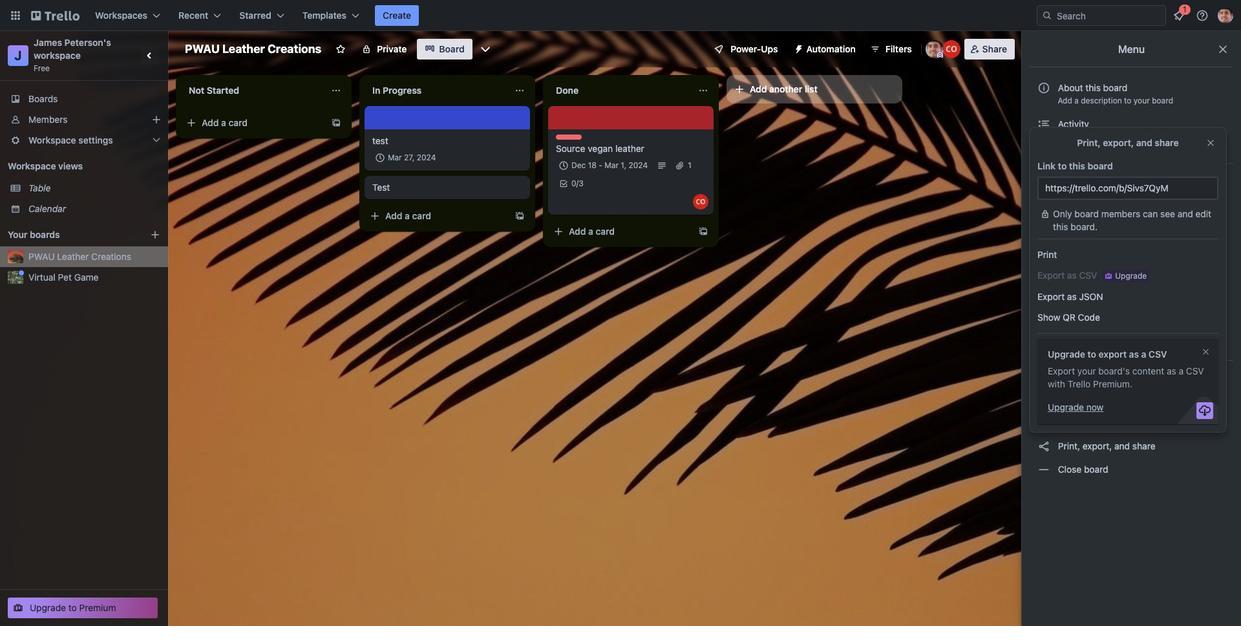 Task type: locate. For each thing, give the bounding box(es) containing it.
a
[[1075, 96, 1079, 105], [221, 117, 226, 128], [405, 210, 410, 221], [589, 226, 594, 237], [1142, 349, 1147, 360], [1179, 365, 1184, 376]]

27,
[[404, 153, 415, 162]]

sm image inside close board link
[[1038, 463, 1051, 476]]

1 vertical spatial and
[[1178, 208, 1194, 219]]

card for in progress
[[412, 210, 431, 221]]

0 horizontal spatial csv
[[1149, 349, 1168, 360]]

1 horizontal spatial your
[[1134, 96, 1150, 105]]

leather down your boards with 2 items element
[[57, 251, 89, 262]]

share
[[1155, 137, 1179, 148], [1133, 440, 1156, 451]]

Mar 27, 2024 checkbox
[[373, 150, 440, 166]]

1 notification image
[[1172, 8, 1187, 23]]

as right content
[[1167, 365, 1177, 376]]

2 vertical spatial card
[[596, 226, 615, 237]]

sm image inside automation button
[[789, 39, 807, 57]]

ups up json
[[1088, 266, 1105, 277]]

add a card button down test link
[[365, 206, 510, 226]]

sourcing source vegan leather
[[556, 135, 645, 154]]

upgrade for upgrade
[[1139, 338, 1171, 348]]

sm image inside power-ups 'link'
[[1038, 266, 1051, 279]]

your inside upgrade to export as a csv export your board's content as a csv with trello premium.
[[1078, 365, 1097, 376]]

0 vertical spatial christina overa (christinaovera) image
[[943, 40, 961, 58]]

mar left '27,'
[[388, 153, 402, 162]]

export as json link
[[1030, 287, 1227, 307]]

archived items link
[[1030, 137, 1234, 158]]

1 vertical spatial csv
[[1187, 365, 1205, 376]]

7 sm image from the top
[[1038, 463, 1051, 476]]

sm image inside labels link
[[1038, 289, 1051, 302]]

automation down board.
[[1056, 243, 1106, 254]]

about
[[1059, 82, 1084, 93]]

virtual
[[28, 272, 56, 283]]

ups up the 'add another list'
[[761, 43, 778, 54]]

test
[[373, 182, 390, 193]]

2024 inside option
[[417, 153, 436, 162]]

0 horizontal spatial ups
[[761, 43, 778, 54]]

1 horizontal spatial leather
[[222, 42, 265, 56]]

sm image down the only board members can see and edit this board. image
[[1038, 243, 1051, 255]]

sm image left watch
[[1038, 370, 1051, 383]]

2 vertical spatial and
[[1115, 440, 1131, 451]]

add a card for in progress
[[385, 210, 431, 221]]

0 vertical spatial leather
[[222, 42, 265, 56]]

vegan
[[588, 143, 613, 154]]

only board members can see and edit this board. image
[[1041, 208, 1051, 221]]

sm image down 'link'
[[1038, 173, 1051, 186]]

0 horizontal spatial create from template… image
[[515, 211, 525, 221]]

christina overa (christinaovera) image
[[943, 40, 961, 58], [693, 194, 709, 210]]

1 horizontal spatial automation
[[1056, 243, 1106, 254]]

1 vertical spatial workspace
[[8, 160, 56, 171]]

this
[[1086, 82, 1101, 93], [1070, 160, 1086, 171], [1054, 221, 1069, 232]]

board down now
[[1097, 417, 1122, 428]]

upgrade now
[[1048, 402, 1104, 413]]

sm image left activity on the top of page
[[1038, 118, 1051, 131]]

0 vertical spatial ups
[[761, 43, 778, 54]]

code
[[1079, 312, 1101, 323]]

link to this board
[[1038, 160, 1114, 171]]

filters button
[[866, 39, 916, 60]]

to left premium
[[68, 602, 77, 613]]

test link
[[373, 181, 523, 194]]

your for board's
[[1078, 365, 1097, 376]]

add a card button for done
[[548, 221, 693, 242]]

content
[[1133, 365, 1165, 376]]

2 horizontal spatial and
[[1178, 208, 1194, 219]]

1 horizontal spatial 2024
[[629, 160, 648, 170]]

workspace for workspace settings
[[28, 135, 76, 146]]

this up 'settings'
[[1070, 160, 1086, 171]]

add a card down started
[[202, 117, 248, 128]]

sm image inside email-to-board link
[[1038, 417, 1051, 429]]

1 vertical spatial creations
[[91, 251, 131, 262]]

1 horizontal spatial pwau leather creations
[[185, 42, 322, 56]]

sm image
[[789, 39, 807, 57], [1038, 243, 1051, 255], [1038, 312, 1051, 325], [1038, 393, 1051, 406], [1038, 417, 1051, 429], [1038, 440, 1051, 453]]

to up activity link
[[1125, 96, 1132, 105]]

sm image down upgrade now button
[[1038, 440, 1051, 453]]

create from template… image
[[515, 211, 525, 221], [698, 226, 709, 237]]

add for create from template… image
[[202, 117, 219, 128]]

export up show
[[1038, 291, 1065, 302]]

0 horizontal spatial leather
[[57, 251, 89, 262]]

1 vertical spatial pwau leather creations
[[28, 251, 131, 262]]

board down trello
[[1083, 394, 1107, 405]]

1 vertical spatial print,
[[1059, 440, 1081, 451]]

sm image inside activity link
[[1038, 118, 1051, 131]]

mar inside dec 18 - mar 1, 2024 checkbox
[[605, 160, 619, 170]]

1 vertical spatial power-
[[1059, 266, 1088, 277]]

upgrade for upgrade now
[[1048, 402, 1085, 413]]

sm image left email-
[[1038, 417, 1051, 429]]

board
[[1104, 82, 1128, 93], [1153, 96, 1174, 105], [1088, 160, 1114, 171], [1075, 208, 1099, 219], [1083, 394, 1107, 405], [1097, 417, 1122, 428], [1085, 464, 1109, 475]]

to inside upgrade to export as a csv export your board's content as a csv with trello premium.
[[1088, 349, 1097, 360]]

2 sm image from the top
[[1038, 173, 1051, 186]]

leather inside text field
[[222, 42, 265, 56]]

and right see
[[1178, 208, 1194, 219]]

board link
[[417, 39, 473, 60]]

1 horizontal spatial create from template… image
[[698, 226, 709, 237]]

add
[[750, 83, 767, 94], [1058, 96, 1073, 105], [202, 117, 219, 128], [385, 210, 403, 221], [569, 226, 586, 237]]

1 vertical spatial print, export, and share
[[1056, 440, 1156, 451]]

0 vertical spatial add a card
[[202, 117, 248, 128]]

Dec 18 - Mar 1, 2024 checkbox
[[556, 158, 652, 173]]

add down 0 / 3
[[569, 226, 586, 237]]

1 vertical spatial add a card
[[385, 210, 431, 221]]

2024 right 1,
[[629, 160, 648, 170]]

0 vertical spatial card
[[229, 117, 248, 128]]

boards link
[[0, 89, 168, 109]]

share down activity link
[[1155, 137, 1179, 148]]

2 horizontal spatial add a card
[[569, 226, 615, 237]]

as left json
[[1068, 291, 1077, 302]]

1 vertical spatial christina overa (christinaovera) image
[[693, 194, 709, 210]]

pwau down recent dropdown button
[[185, 42, 220, 56]]

to for upgrade to premium
[[68, 602, 77, 613]]

sm image down with
[[1038, 393, 1051, 406]]

settings
[[1056, 173, 1093, 184]]

add down not started
[[202, 117, 219, 128]]

about this board add a description to your board
[[1058, 82, 1174, 105]]

custom
[[1058, 220, 1090, 231]]

watch
[[1056, 371, 1087, 382]]

export
[[1038, 291, 1065, 302], [1048, 365, 1076, 376]]

1 horizontal spatial ups
[[1088, 266, 1105, 277]]

0 horizontal spatial your
[[1078, 365, 1097, 376]]

2024 right '27,'
[[417, 153, 436, 162]]

2 vertical spatial add a card
[[569, 226, 615, 237]]

workspaces
[[95, 10, 147, 21]]

sm image left close
[[1038, 463, 1051, 476]]

export
[[1099, 349, 1127, 360]]

1 horizontal spatial add a card button
[[365, 206, 510, 226]]

workspace up table
[[8, 160, 56, 171]]

card
[[229, 117, 248, 128], [412, 210, 431, 221], [596, 226, 615, 237]]

pwau leather creations inside text field
[[185, 42, 322, 56]]

0 horizontal spatial 2024
[[417, 153, 436, 162]]

board up custom fields at the right of the page
[[1075, 208, 1099, 219]]

3 sm image from the top
[[1038, 266, 1051, 279]]

2 horizontal spatial as
[[1167, 365, 1177, 376]]

0
[[572, 179, 577, 188]]

workspace views
[[8, 160, 83, 171]]

1 horizontal spatial csv
[[1187, 365, 1205, 376]]

add left the another at the top right
[[750, 83, 767, 94]]

1 horizontal spatial power-ups
[[1056, 266, 1107, 277]]

0 vertical spatial create from template… image
[[515, 211, 525, 221]]

automation up 'add another list' button
[[807, 43, 856, 54]]

0 horizontal spatial as
[[1068, 291, 1077, 302]]

export up with
[[1048, 365, 1076, 376]]

1 horizontal spatial as
[[1130, 349, 1140, 360]]

3
[[579, 179, 584, 188]]

1 sm image from the top
[[1038, 118, 1051, 131]]

pet
[[58, 272, 72, 283]]

boards
[[30, 229, 60, 240]]

2 horizontal spatial card
[[596, 226, 615, 237]]

export, down activity link
[[1104, 137, 1135, 148]]

1 horizontal spatial pwau
[[185, 42, 220, 56]]

pwau
[[185, 42, 220, 56], [28, 251, 55, 262]]

Done text field
[[548, 80, 691, 101]]

6 sm image from the top
[[1038, 370, 1051, 383]]

sm image
[[1038, 118, 1051, 131], [1038, 173, 1051, 186], [1038, 266, 1051, 279], [1038, 289, 1051, 302], [1038, 336, 1051, 349], [1038, 370, 1051, 383], [1038, 463, 1051, 476]]

james peterson (jamespeterson93) image
[[1218, 8, 1234, 23]]

ups inside 'link'
[[1088, 266, 1105, 277]]

mar
[[388, 153, 402, 162], [605, 160, 619, 170]]

dec
[[572, 160, 586, 170]]

1 horizontal spatial power-
[[1059, 266, 1088, 277]]

1
[[688, 160, 692, 170]]

0 vertical spatial your
[[1134, 96, 1150, 105]]

power-ups up labels
[[1056, 266, 1107, 277]]

add for in progress's create from template… icon
[[385, 210, 403, 221]]

json
[[1080, 291, 1104, 302]]

mar right -
[[605, 160, 619, 170]]

create
[[383, 10, 411, 21]]

share down email-to-board link
[[1133, 440, 1156, 451]]

this down only
[[1054, 221, 1069, 232]]

1 vertical spatial share
[[1133, 440, 1156, 451]]

creations up the virtual pet game link
[[91, 251, 131, 262]]

as
[[1068, 291, 1077, 302], [1130, 349, 1140, 360], [1167, 365, 1177, 376]]

0 vertical spatial workspace
[[28, 135, 76, 146]]

your up trello
[[1078, 365, 1097, 376]]

1 horizontal spatial add a card
[[385, 210, 431, 221]]

1 horizontal spatial creations
[[268, 42, 322, 56]]

sm image inside automation link
[[1038, 243, 1051, 255]]

your for board
[[1134, 96, 1150, 105]]

done
[[556, 85, 579, 96]]

1 vertical spatial as
[[1130, 349, 1140, 360]]

print, down activity on the top of page
[[1078, 137, 1101, 148]]

back to home image
[[31, 5, 80, 26]]

board up activity link
[[1153, 96, 1174, 105]]

0 horizontal spatial pwau
[[28, 251, 55, 262]]

create from template… image for in progress
[[515, 211, 525, 221]]

copy board link
[[1030, 389, 1234, 410]]

power-ups up the 'add another list'
[[731, 43, 778, 54]]

Not Started text field
[[181, 80, 323, 101]]

sm image inside stickers link
[[1038, 312, 1051, 325]]

1 vertical spatial automation
[[1056, 243, 1106, 254]]

0 horizontal spatial power-ups
[[731, 43, 778, 54]]

test
[[373, 135, 389, 146]]

sm image inside print, export, and share link
[[1038, 440, 1051, 453]]

creations inside text field
[[268, 42, 322, 56]]

0 vertical spatial power-ups
[[731, 43, 778, 54]]

1 vertical spatial create from template… image
[[698, 226, 709, 237]]

show qr code link down labels link
[[1030, 307, 1227, 328]]

watch link
[[1030, 366, 1234, 387]]

items
[[1098, 142, 1121, 153]]

your inside 'about this board add a description to your board'
[[1134, 96, 1150, 105]]

1 vertical spatial export,
[[1083, 440, 1113, 451]]

sm image for close board
[[1038, 463, 1051, 476]]

1 vertical spatial leather
[[57, 251, 89, 262]]

add a card down test
[[385, 210, 431, 221]]

table
[[28, 182, 51, 193]]

Search field
[[1053, 6, 1166, 25]]

print link
[[1030, 244, 1227, 265]]

ups
[[761, 43, 778, 54], [1088, 266, 1105, 277]]

upgrade for upgrade to export as a csv export your board's content as a csv with trello premium.
[[1048, 349, 1086, 360]]

print,
[[1078, 137, 1101, 148], [1059, 440, 1081, 451]]

0 vertical spatial pwau leather creations
[[185, 42, 322, 56]]

premium
[[79, 602, 116, 613]]

0 horizontal spatial mar
[[388, 153, 402, 162]]

see
[[1161, 208, 1176, 219]]

power-
[[731, 43, 761, 54], [1059, 266, 1088, 277]]

0 vertical spatial csv
[[1149, 349, 1168, 360]]

board right close
[[1085, 464, 1109, 475]]

and down email-to-board link
[[1115, 440, 1131, 451]]

board inside copy board link
[[1083, 394, 1107, 405]]

0 vertical spatial creations
[[268, 42, 322, 56]]

to-
[[1085, 417, 1097, 428]]

add a card button down the 3
[[548, 221, 693, 242]]

0 horizontal spatial add a card button
[[181, 113, 326, 133]]

0 horizontal spatial card
[[229, 117, 248, 128]]

card for done
[[596, 226, 615, 237]]

add a card down the 3
[[569, 226, 615, 237]]

custom fields
[[1058, 220, 1117, 231]]

sm image left make
[[1038, 336, 1051, 349]]

not
[[189, 85, 205, 96]]

0 horizontal spatial automation
[[807, 43, 856, 54]]

members
[[28, 114, 68, 125]]

sm image left qr on the right
[[1038, 312, 1051, 325]]

add a card button down not started text field
[[181, 113, 326, 133]]

as right export
[[1130, 349, 1140, 360]]

upgrade up email-
[[1048, 402, 1085, 413]]

upgrade left premium
[[30, 602, 66, 613]]

1 vertical spatial your
[[1078, 365, 1097, 376]]

close board link
[[1030, 459, 1234, 480]]

sm image for power-ups
[[1038, 266, 1051, 279]]

board's
[[1099, 365, 1130, 376]]

0 horizontal spatial power-
[[731, 43, 761, 54]]

pwau leather creations up game
[[28, 251, 131, 262]]

1 vertical spatial card
[[412, 210, 431, 221]]

upgrade down make
[[1048, 349, 1086, 360]]

board inside "only board members can see and edit this board."
[[1075, 208, 1099, 219]]

add down test
[[385, 210, 403, 221]]

this up description
[[1086, 82, 1101, 93]]

share
[[983, 43, 1008, 54]]

power- up the 'add another list'
[[731, 43, 761, 54]]

sm image for stickers
[[1038, 312, 1051, 325]]

sm image inside copy board link
[[1038, 393, 1051, 406]]

sm image for labels
[[1038, 289, 1051, 302]]

0 vertical spatial automation
[[807, 43, 856, 54]]

0 vertical spatial and
[[1137, 137, 1153, 148]]

creations down templates on the top left
[[268, 42, 322, 56]]

email-to-board
[[1056, 417, 1122, 428]]

pwau up 'virtual'
[[28, 251, 55, 262]]

0 vertical spatial share
[[1155, 137, 1179, 148]]

0 vertical spatial print,
[[1078, 137, 1101, 148]]

to inside 'about this board add a description to your board'
[[1125, 96, 1132, 105]]

pwau leather creations down starred
[[185, 42, 322, 56]]

primary element
[[0, 0, 1242, 31]]

sm image up show
[[1038, 289, 1051, 302]]

pwau leather creations
[[185, 42, 322, 56], [28, 251, 131, 262]]

to right 'link'
[[1058, 160, 1067, 171]]

0 vertical spatial this
[[1086, 82, 1101, 93]]

sm image down 'print'
[[1038, 266, 1051, 279]]

copy
[[1059, 394, 1080, 405]]

0 vertical spatial print, export, and share
[[1078, 137, 1179, 148]]

game
[[74, 272, 99, 283]]

4 sm image from the top
[[1038, 289, 1051, 302]]

sm image inside settings link
[[1038, 173, 1051, 186]]

print, export, and share down activity link
[[1078, 137, 1179, 148]]

workspace inside popup button
[[28, 135, 76, 146]]

1 vertical spatial power-ups
[[1056, 266, 1107, 277]]

starred
[[239, 10, 271, 21]]

add down about
[[1058, 96, 1073, 105]]

0 vertical spatial pwau
[[185, 42, 220, 56]]

Link to this board text field
[[1038, 177, 1219, 200]]

5 sm image from the top
[[1038, 336, 1051, 349]]

upgrade inside upgrade to export as a csv export your board's content as a csv with trello premium.
[[1048, 349, 1086, 360]]

to down make template
[[1088, 349, 1097, 360]]

to
[[1125, 96, 1132, 105], [1058, 160, 1067, 171], [1088, 349, 1097, 360], [68, 602, 77, 613]]

add for create from template… icon for done
[[569, 226, 586, 237]]

power- up labels
[[1059, 266, 1088, 277]]

calendar link
[[28, 202, 160, 215]]

custom fields button
[[1030, 215, 1234, 236]]

and down activity link
[[1137, 137, 1153, 148]]

0 horizontal spatial christina overa (christinaovera) image
[[693, 194, 709, 210]]

2 vertical spatial as
[[1167, 365, 1177, 376]]

this inside "only board members can see and edit this board."
[[1054, 221, 1069, 232]]

csv up content
[[1149, 349, 1168, 360]]

sm image inside watch link
[[1038, 370, 1051, 383]]

upgrade up content
[[1139, 338, 1171, 348]]

board inside close board link
[[1085, 464, 1109, 475]]

2 horizontal spatial add a card button
[[548, 221, 693, 242]]

export, down to-
[[1083, 440, 1113, 451]]

1 horizontal spatial card
[[412, 210, 431, 221]]

print, export, and share down to-
[[1056, 440, 1156, 451]]

your up activity link
[[1134, 96, 1150, 105]]

create from template… image for done
[[698, 226, 709, 237]]

sm image for watch
[[1038, 370, 1051, 383]]

1 horizontal spatial mar
[[605, 160, 619, 170]]

with
[[1048, 378, 1066, 389]]

add inside 'about this board add a description to your board'
[[1058, 96, 1073, 105]]

2 vertical spatial this
[[1054, 221, 1069, 232]]

workspace down members
[[28, 135, 76, 146]]

0 vertical spatial power-
[[731, 43, 761, 54]]

leather down starred
[[222, 42, 265, 56]]

customize views image
[[479, 43, 492, 56]]

export as json
[[1038, 291, 1104, 302]]

sm image up the another at the top right
[[789, 39, 807, 57]]

csv right content
[[1187, 365, 1205, 376]]

1 vertical spatial ups
[[1088, 266, 1105, 277]]

print, up close
[[1059, 440, 1081, 451]]

export inside upgrade to export as a csv export your board's content as a csv with trello premium.
[[1048, 365, 1076, 376]]

1 vertical spatial export
[[1048, 365, 1076, 376]]



Task type: vqa. For each thing, say whether or not it's contained in the screenshot.
edit
yes



Task type: describe. For each thing, give the bounding box(es) containing it.
virtual pet game link
[[28, 271, 160, 284]]

0 horizontal spatial add a card
[[202, 117, 248, 128]]

stickers
[[1056, 313, 1092, 324]]

power-ups inside 'link'
[[1056, 266, 1107, 277]]

sm image for activity
[[1038, 118, 1051, 131]]

only
[[1054, 208, 1073, 219]]

In Progress text field
[[365, 80, 507, 101]]

0 horizontal spatial and
[[1115, 440, 1131, 451]]

show
[[1038, 312, 1061, 323]]

now
[[1087, 402, 1104, 413]]

j
[[14, 48, 22, 63]]

ups inside button
[[761, 43, 778, 54]]

upgrade to premium
[[30, 602, 116, 613]]

upgrade button
[[1123, 336, 1173, 351]]

copy board
[[1056, 394, 1107, 405]]

private
[[377, 43, 407, 54]]

j link
[[8, 45, 28, 66]]

qr
[[1063, 312, 1076, 323]]

0 / 3
[[572, 179, 584, 188]]

sourcing
[[556, 135, 590, 144]]

Board name text field
[[179, 39, 328, 60]]

1 vertical spatial pwau
[[28, 251, 55, 262]]

settings link
[[1030, 169, 1234, 189]]

18
[[588, 160, 597, 170]]

add board image
[[150, 230, 160, 240]]

share button
[[965, 39, 1015, 60]]

members link
[[0, 109, 168, 130]]

sm image for automation
[[1038, 243, 1051, 255]]

email-
[[1059, 417, 1085, 428]]

0 horizontal spatial pwau leather creations
[[28, 251, 131, 262]]

description
[[1081, 96, 1123, 105]]

this member is an admin of this board. image
[[938, 52, 943, 58]]

list
[[805, 83, 818, 94]]

power- inside 'link'
[[1059, 266, 1088, 277]]

show qr code link down export as json link on the right top of the page
[[1038, 311, 1219, 324]]

background
[[1093, 197, 1143, 208]]

/
[[577, 179, 579, 188]]

template
[[1083, 337, 1120, 348]]

automation button
[[789, 39, 864, 60]]

mar inside mar 27, 2024 option
[[388, 153, 402, 162]]

and inside "only board members can see and edit this board."
[[1178, 208, 1194, 219]]

link
[[1038, 160, 1056, 171]]

upgrade for upgrade to premium
[[30, 602, 66, 613]]

members
[[1102, 208, 1141, 219]]

your
[[8, 229, 27, 240]]

menu
[[1119, 43, 1146, 55]]

1 horizontal spatial and
[[1137, 137, 1153, 148]]

labels link
[[1030, 285, 1234, 306]]

board up description
[[1104, 82, 1128, 93]]

color: bold red, title: "sourcing" element
[[556, 135, 590, 144]]

change background link
[[1030, 192, 1234, 213]]

premium.
[[1094, 378, 1133, 389]]

trello
[[1068, 378, 1091, 389]]

only board members can see and edit this board.
[[1054, 208, 1212, 232]]

your boards
[[8, 229, 60, 240]]

power-ups inside button
[[731, 43, 778, 54]]

sm image for print, export, and share
[[1038, 440, 1051, 453]]

board inside email-to-board link
[[1097, 417, 1122, 428]]

0 horizontal spatial creations
[[91, 251, 131, 262]]

leather
[[616, 143, 645, 154]]

close
[[1059, 464, 1082, 475]]

add a card for done
[[569, 226, 615, 237]]

mar 27, 2024
[[388, 153, 436, 162]]

board down items at the right of the page
[[1088, 160, 1114, 171]]

print, export, and share link
[[1030, 436, 1234, 457]]

add a card button for in progress
[[365, 206, 510, 226]]

virtual pet game
[[28, 272, 99, 283]]

peterson's
[[64, 37, 111, 48]]

in progress
[[373, 85, 422, 96]]

private button
[[354, 39, 415, 60]]

change background
[[1056, 197, 1143, 208]]

james peterson's workspace link
[[34, 37, 113, 61]]

0 vertical spatial as
[[1068, 291, 1077, 302]]

email-to-board link
[[1030, 413, 1234, 433]]

workspace for workspace views
[[8, 160, 56, 171]]

edit
[[1196, 208, 1212, 219]]

change
[[1059, 197, 1091, 208]]

templates button
[[295, 5, 367, 26]]

add inside button
[[750, 83, 767, 94]]

create from template… image
[[331, 118, 341, 128]]

activity
[[1056, 118, 1090, 129]]

add another list
[[750, 83, 818, 94]]

sm image for copy board
[[1038, 393, 1051, 406]]

recent
[[179, 10, 208, 21]]

sm image for settings
[[1038, 173, 1051, 186]]

boards
[[28, 93, 58, 104]]

automation inside button
[[807, 43, 856, 54]]

recent button
[[171, 5, 229, 26]]

power- inside button
[[731, 43, 761, 54]]

calendar
[[28, 203, 66, 214]]

2024 inside checkbox
[[629, 160, 648, 170]]

make template
[[1056, 337, 1120, 348]]

0 vertical spatial export
[[1038, 291, 1065, 302]]

0 vertical spatial export,
[[1104, 137, 1135, 148]]

a inside 'about this board add a description to your board'
[[1075, 96, 1079, 105]]

open information menu image
[[1196, 9, 1209, 22]]

source
[[556, 143, 586, 154]]

fields
[[1093, 220, 1117, 231]]

can
[[1143, 208, 1158, 219]]

activity link
[[1030, 114, 1234, 135]]

close board
[[1056, 464, 1109, 475]]

1 vertical spatial this
[[1070, 160, 1086, 171]]

your boards with 2 items element
[[8, 227, 131, 243]]

to for upgrade to export as a csv export your board's content as a csv with trello premium.
[[1088, 349, 1097, 360]]

test link
[[373, 135, 523, 147]]

progress
[[383, 85, 422, 96]]

sm image for make template
[[1038, 336, 1051, 349]]

automation link
[[1030, 239, 1234, 259]]

james
[[34, 37, 62, 48]]

filters
[[886, 43, 912, 54]]

star or unstar board image
[[336, 44, 346, 54]]

james peterson's workspace free
[[34, 37, 113, 73]]

this inside 'about this board add a description to your board'
[[1086, 82, 1101, 93]]

stickers link
[[1030, 308, 1234, 329]]

to for link to this board
[[1058, 160, 1067, 171]]

archived
[[1059, 142, 1095, 153]]

james peterson (jamespeterson93) image
[[926, 40, 944, 58]]

pwau inside text field
[[185, 42, 220, 56]]

archived items
[[1056, 142, 1121, 153]]

workspace navigation collapse icon image
[[141, 47, 159, 65]]

templates
[[302, 10, 347, 21]]

show qr code
[[1038, 312, 1101, 323]]

search image
[[1043, 10, 1053, 21]]

free
[[34, 63, 50, 73]]

source vegan leather link
[[556, 142, 706, 155]]

1,
[[621, 160, 627, 170]]

1 horizontal spatial christina overa (christinaovera) image
[[943, 40, 961, 58]]

-
[[599, 160, 603, 170]]

sm image for email-to-board
[[1038, 417, 1051, 429]]

print, export, and share inside print, export, and share link
[[1056, 440, 1156, 451]]



